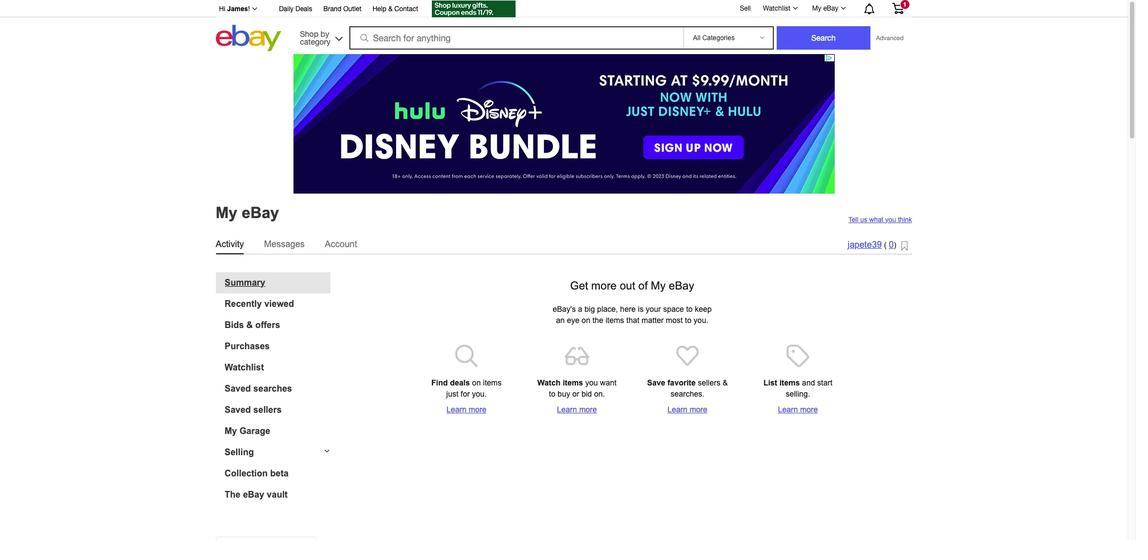 Task type: describe. For each thing, give the bounding box(es) containing it.
1
[[903, 1, 907, 8]]

account navigation
[[213, 0, 912, 19]]

watchlist inside the account navigation
[[763, 4, 791, 12]]

my inside my ebay link
[[813, 4, 822, 12]]

messages
[[264, 239, 305, 249]]

place,
[[597, 304, 618, 313]]

account link
[[325, 237, 357, 251]]

saved for saved sellers
[[225, 405, 251, 414]]

selling
[[225, 447, 254, 457]]

activity link
[[216, 237, 244, 251]]

offers
[[255, 320, 280, 330]]

searches.
[[671, 389, 705, 398]]

want
[[600, 378, 617, 387]]

0 vertical spatial watchlist link
[[757, 2, 803, 15]]

on.
[[594, 389, 605, 398]]

here
[[620, 304, 636, 313]]

matter
[[642, 316, 664, 325]]

make this page your my ebay homepage image
[[901, 241, 908, 251]]

selling button
[[216, 447, 330, 457]]

messages link
[[264, 237, 305, 251]]

items for on items just for you.
[[483, 378, 502, 387]]

saved sellers
[[225, 405, 282, 414]]

searches
[[253, 384, 292, 393]]

daily deals link
[[279, 3, 312, 16]]

watch
[[538, 378, 561, 387]]

shop
[[300, 29, 319, 38]]

saved sellers link
[[225, 405, 330, 415]]

shop by category button
[[295, 25, 345, 49]]

deals
[[296, 5, 312, 13]]

category
[[300, 37, 331, 46]]

list items
[[764, 378, 800, 387]]

ebay's a big place, here is your space to keep an eye on the items that matter most to you.
[[553, 304, 712, 325]]

learn for selling.
[[778, 405, 798, 414]]

brand outlet
[[323, 5, 362, 13]]

learn more link for to
[[535, 404, 619, 415]]

sell link
[[735, 4, 756, 12]]

help & contact
[[373, 5, 418, 13]]

my ebay link
[[806, 2, 851, 15]]

outlet
[[343, 5, 362, 13]]

0
[[889, 240, 894, 250]]

you inside 'you want to buy or bid on.'
[[585, 378, 598, 387]]

saved for saved searches
[[225, 384, 251, 393]]

watch items
[[538, 378, 583, 387]]

activity
[[216, 239, 244, 249]]

watchlist inside my ebay main content
[[225, 363, 264, 372]]

on items just for you.
[[446, 378, 502, 398]]

my garage link
[[225, 426, 330, 436]]

big
[[585, 304, 595, 313]]

an
[[556, 316, 565, 325]]

by
[[321, 29, 329, 38]]

(
[[884, 241, 887, 250]]

advanced link
[[871, 27, 910, 49]]

learn more link for searches.
[[646, 404, 730, 415]]

japete39 link
[[848, 240, 882, 250]]

get more out of my ebay
[[570, 279, 694, 292]]

the ebay vault
[[225, 490, 288, 499]]

daily deals
[[279, 5, 312, 13]]

hi james !
[[219, 5, 250, 13]]

summary
[[225, 278, 265, 287]]

purchases
[[225, 341, 270, 351]]

the
[[593, 316, 604, 325]]

1 vertical spatial to
[[685, 316, 692, 325]]

sell
[[740, 4, 751, 12]]

tell us what you think
[[849, 216, 912, 224]]

list
[[764, 378, 778, 387]]

advanced
[[876, 35, 904, 41]]

& for bids
[[247, 320, 253, 330]]

think
[[898, 216, 912, 224]]

bids
[[225, 320, 244, 330]]

tell us what you think link
[[849, 216, 912, 224]]

japete39
[[848, 240, 882, 250]]

find deals
[[431, 378, 470, 387]]

my ebay inside the account navigation
[[813, 4, 839, 12]]

& for help
[[388, 5, 393, 13]]

learn more link for selling.
[[756, 404, 840, 415]]

help
[[373, 5, 387, 13]]

favorite
[[668, 378, 696, 387]]

my ebay main content
[[4, 54, 1124, 540]]

contact
[[395, 5, 418, 13]]

find
[[431, 378, 448, 387]]

learn more for selling.
[[778, 405, 818, 414]]

on inside ebay's a big place, here is your space to keep an eye on the items that matter most to you.
[[582, 316, 591, 325]]

space
[[663, 304, 684, 313]]

!
[[248, 5, 250, 13]]

recently
[[225, 299, 262, 308]]

0 vertical spatial to
[[686, 304, 693, 313]]

you want to buy or bid on.
[[549, 378, 617, 398]]



Task type: vqa. For each thing, say whether or not it's contained in the screenshot.
MY inside the "LINK"
yes



Task type: locate. For each thing, give the bounding box(es) containing it.
most
[[666, 316, 683, 325]]

1 learn more from the left
[[447, 405, 487, 414]]

or
[[573, 389, 580, 398]]

bids & offers link
[[225, 320, 330, 330]]

2 learn from the left
[[557, 405, 577, 414]]

0 horizontal spatial watchlist
[[225, 363, 264, 372]]

learn for searches.
[[668, 405, 688, 414]]

learn more down for
[[447, 405, 487, 414]]

0 horizontal spatial you.
[[472, 389, 487, 398]]

the ebay vault link
[[225, 490, 330, 500]]

japete39 ( 0 )
[[848, 240, 897, 250]]

more down for
[[469, 405, 487, 414]]

&
[[388, 5, 393, 13], [247, 320, 253, 330], [723, 378, 728, 387]]

1 vertical spatial you
[[585, 378, 598, 387]]

keep
[[695, 304, 712, 313]]

you. down keep
[[694, 316, 709, 325]]

learn more link down selling.
[[756, 404, 840, 415]]

you
[[886, 216, 896, 224], [585, 378, 598, 387]]

james
[[227, 5, 248, 13]]

1 vertical spatial saved
[[225, 405, 251, 414]]

saved up my garage at the left bottom of the page
[[225, 405, 251, 414]]

1 horizontal spatial watchlist
[[763, 4, 791, 12]]

and
[[802, 378, 815, 387]]

sellers
[[698, 378, 721, 387], [253, 405, 282, 414]]

save
[[647, 378, 666, 387]]

items inside on items just for you.
[[483, 378, 502, 387]]

watchlist link right sell link
[[757, 2, 803, 15]]

brand
[[323, 5, 342, 13]]

& right the "bids"
[[247, 320, 253, 330]]

more
[[591, 279, 617, 292], [469, 405, 487, 414], [579, 405, 597, 414], [690, 405, 708, 414], [800, 405, 818, 414]]

learn more down selling.
[[778, 405, 818, 414]]

0 link
[[889, 240, 894, 250]]

sellers & searches.
[[671, 378, 728, 398]]

on right deals at the left bottom of page
[[472, 378, 481, 387]]

collection beta
[[225, 469, 289, 478]]

items for watch items
[[563, 378, 583, 387]]

0 vertical spatial on
[[582, 316, 591, 325]]

learn more link
[[425, 404, 509, 415], [535, 404, 619, 415], [646, 404, 730, 415], [756, 404, 840, 415]]

items
[[606, 316, 624, 325], [483, 378, 502, 387], [563, 378, 583, 387], [780, 378, 800, 387]]

to right most
[[685, 316, 692, 325]]

2 saved from the top
[[225, 405, 251, 414]]

ebay's
[[553, 304, 576, 313]]

& inside the help & contact 'link'
[[388, 5, 393, 13]]

my
[[813, 4, 822, 12], [216, 204, 237, 221], [651, 279, 666, 292], [225, 426, 237, 436]]

2 horizontal spatial &
[[723, 378, 728, 387]]

that
[[627, 316, 640, 325]]

ebay inside my ebay link
[[824, 4, 839, 12]]

learn more for to
[[557, 405, 597, 414]]

more down selling.
[[800, 405, 818, 414]]

get the coupon image
[[432, 1, 515, 17]]

my inside my garage link
[[225, 426, 237, 436]]

0 vertical spatial sellers
[[698, 378, 721, 387]]

4 learn from the left
[[778, 405, 798, 414]]

1 vertical spatial watchlist link
[[225, 363, 330, 373]]

for
[[461, 389, 470, 398]]

Search for anything text field
[[351, 27, 682, 49]]

0 horizontal spatial you
[[585, 378, 598, 387]]

collection beta link
[[225, 469, 330, 479]]

daily
[[279, 5, 294, 13]]

learn more down searches.
[[668, 405, 708, 414]]

3 learn more link from the left
[[646, 404, 730, 415]]

you right what
[[886, 216, 896, 224]]

learn more
[[447, 405, 487, 414], [557, 405, 597, 414], [668, 405, 708, 414], [778, 405, 818, 414]]

1 horizontal spatial sellers
[[698, 378, 721, 387]]

0 horizontal spatial on
[[472, 378, 481, 387]]

1 vertical spatial my ebay
[[216, 204, 279, 221]]

my ebay inside main content
[[216, 204, 279, 221]]

learn more link down or
[[535, 404, 619, 415]]

learn more down or
[[557, 405, 597, 414]]

4 learn more from the left
[[778, 405, 818, 414]]

learn more link down for
[[425, 404, 509, 415]]

summary link
[[225, 278, 330, 288]]

1 vertical spatial watchlist
[[225, 363, 264, 372]]

learn down searches.
[[668, 405, 688, 414]]

a
[[578, 304, 583, 313]]

account
[[325, 239, 357, 249]]

1 horizontal spatial you.
[[694, 316, 709, 325]]

1 learn from the left
[[447, 405, 467, 414]]

purchases link
[[225, 341, 330, 351]]

0 vertical spatial &
[[388, 5, 393, 13]]

& right help
[[388, 5, 393, 13]]

you up bid
[[585, 378, 598, 387]]

watchlist right sell link
[[763, 4, 791, 12]]

0 horizontal spatial my ebay
[[216, 204, 279, 221]]

you. inside on items just for you.
[[472, 389, 487, 398]]

advertisement region
[[293, 54, 835, 194]]

saved searches
[[225, 384, 292, 393]]

ebay
[[824, 4, 839, 12], [242, 204, 279, 221], [669, 279, 694, 292], [243, 490, 264, 499]]

0 vertical spatial my ebay
[[813, 4, 839, 12]]

1 horizontal spatial watchlist link
[[757, 2, 803, 15]]

bids & offers
[[225, 320, 280, 330]]

saved up the saved sellers
[[225, 384, 251, 393]]

buy
[[558, 389, 570, 398]]

more for and start selling.
[[800, 405, 818, 414]]

3 learn from the left
[[668, 405, 688, 414]]

more for sellers & searches.
[[690, 405, 708, 414]]

2 learn more from the left
[[557, 405, 597, 414]]

and start selling.
[[786, 378, 833, 398]]

my ebay
[[813, 4, 839, 12], [216, 204, 279, 221]]

learn more link down searches.
[[646, 404, 730, 415]]

learn more for just
[[447, 405, 487, 414]]

on inside on items just for you.
[[472, 378, 481, 387]]

1 horizontal spatial on
[[582, 316, 591, 325]]

watchlist link down purchases link
[[225, 363, 330, 373]]

shop by category
[[300, 29, 331, 46]]

None submit
[[777, 26, 871, 50]]

0 horizontal spatial &
[[247, 320, 253, 330]]

more left out
[[591, 279, 617, 292]]

garage
[[240, 426, 270, 436]]

none submit inside shop by category 'banner'
[[777, 26, 871, 50]]

items up selling.
[[780, 378, 800, 387]]

1 link
[[886, 0, 911, 16]]

recently viewed
[[225, 299, 294, 308]]

1 vertical spatial on
[[472, 378, 481, 387]]

more down searches.
[[690, 405, 708, 414]]

tell
[[849, 216, 859, 224]]

get
[[570, 279, 588, 292]]

0 vertical spatial you
[[886, 216, 896, 224]]

& right favorite in the bottom of the page
[[723, 378, 728, 387]]

learn down selling.
[[778, 405, 798, 414]]

learn down buy at bottom
[[557, 405, 577, 414]]

beta
[[270, 469, 289, 478]]

& for sellers
[[723, 378, 728, 387]]

hi
[[219, 5, 225, 13]]

learn down just
[[447, 405, 467, 414]]

items for list items
[[780, 378, 800, 387]]

saved searches link
[[225, 384, 330, 394]]

to inside 'you want to buy or bid on.'
[[549, 389, 556, 398]]

items inside ebay's a big place, here is your space to keep an eye on the items that matter most to you.
[[606, 316, 624, 325]]

you.
[[694, 316, 709, 325], [472, 389, 487, 398]]

more for you want to buy or bid on.
[[579, 405, 597, 414]]

you. inside ebay's a big place, here is your space to keep an eye on the items that matter most to you.
[[694, 316, 709, 325]]

my garage
[[225, 426, 270, 436]]

on down big
[[582, 316, 591, 325]]

2 vertical spatial to
[[549, 389, 556, 398]]

learn for to
[[557, 405, 577, 414]]

to left keep
[[686, 304, 693, 313]]

ebay inside the ebay vault link
[[243, 490, 264, 499]]

1 vertical spatial &
[[247, 320, 253, 330]]

sellers down searches
[[253, 405, 282, 414]]

collection
[[225, 469, 268, 478]]

2 learn more link from the left
[[535, 404, 619, 415]]

deals
[[450, 378, 470, 387]]

1 horizontal spatial &
[[388, 5, 393, 13]]

0 vertical spatial watchlist
[[763, 4, 791, 12]]

start
[[818, 378, 833, 387]]

1 vertical spatial sellers
[[253, 405, 282, 414]]

is
[[638, 304, 644, 313]]

learn more for searches.
[[668, 405, 708, 414]]

1 horizontal spatial you
[[886, 216, 896, 224]]

0 vertical spatial saved
[[225, 384, 251, 393]]

3 learn more from the left
[[668, 405, 708, 414]]

items right deals at the left bottom of page
[[483, 378, 502, 387]]

watchlist link inside my ebay main content
[[225, 363, 330, 373]]

sellers up searches.
[[698, 378, 721, 387]]

more down bid
[[579, 405, 597, 414]]

of
[[639, 279, 648, 292]]

0 horizontal spatial watchlist link
[[225, 363, 330, 373]]

to down watch
[[549, 389, 556, 398]]

0 vertical spatial you.
[[694, 316, 709, 325]]

just
[[446, 389, 459, 398]]

1 saved from the top
[[225, 384, 251, 393]]

your
[[646, 304, 661, 313]]

shop by category banner
[[213, 0, 912, 54]]

sellers inside sellers & searches.
[[698, 378, 721, 387]]

learn more link for just
[[425, 404, 509, 415]]

us
[[861, 216, 868, 224]]

vault
[[267, 490, 288, 499]]

1 horizontal spatial my ebay
[[813, 4, 839, 12]]

1 learn more link from the left
[[425, 404, 509, 415]]

items down place,
[[606, 316, 624, 325]]

watchlist link
[[757, 2, 803, 15], [225, 363, 330, 373]]

saved
[[225, 384, 251, 393], [225, 405, 251, 414]]

4 learn more link from the left
[[756, 404, 840, 415]]

more for on items just for you.
[[469, 405, 487, 414]]

learn for just
[[447, 405, 467, 414]]

you. right for
[[472, 389, 487, 398]]

watchlist down purchases
[[225, 363, 264, 372]]

help & contact link
[[373, 3, 418, 16]]

items up or
[[563, 378, 583, 387]]

watchlist
[[763, 4, 791, 12], [225, 363, 264, 372]]

0 horizontal spatial sellers
[[253, 405, 282, 414]]

1 vertical spatial you.
[[472, 389, 487, 398]]

& inside bids & offers "link"
[[247, 320, 253, 330]]

& inside sellers & searches.
[[723, 378, 728, 387]]

2 vertical spatial &
[[723, 378, 728, 387]]



